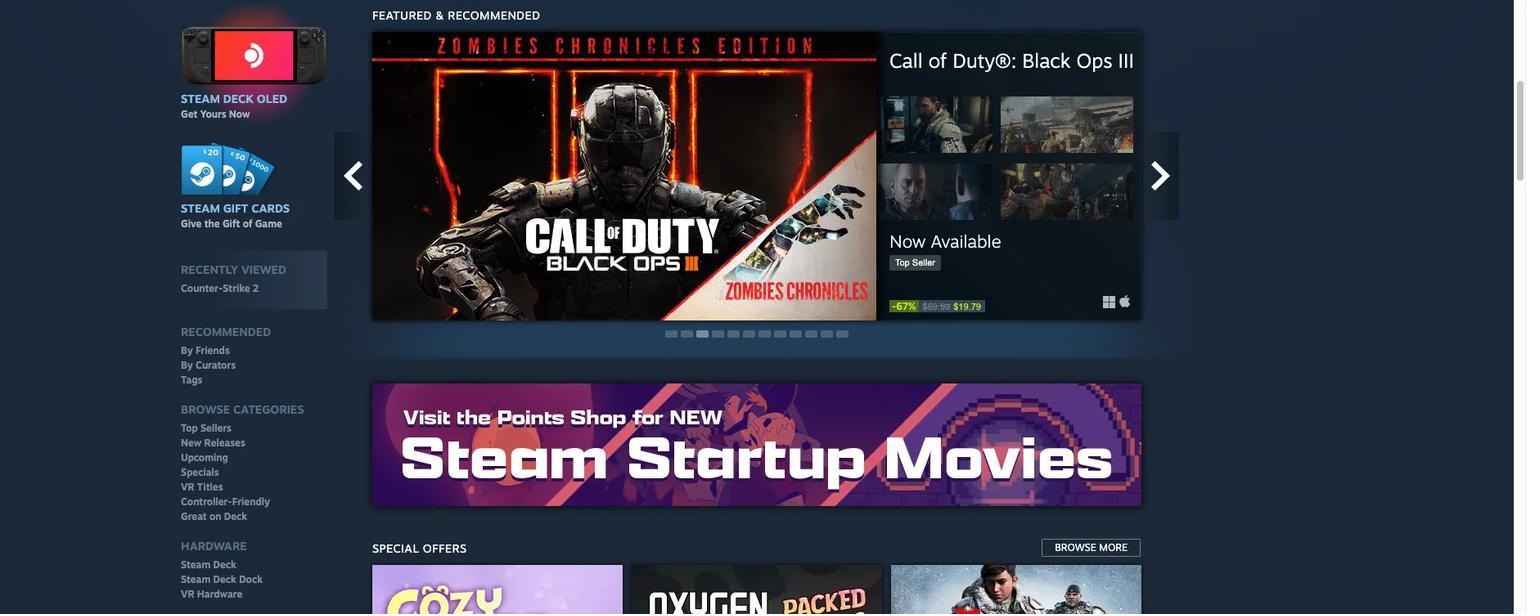 Task type: describe. For each thing, give the bounding box(es) containing it.
recommended by friends by curators tags
[[181, 325, 271, 386]]

browse for categories
[[181, 403, 230, 417]]

friends
[[196, 345, 230, 357]]

tags
[[181, 374, 202, 386]]

controller-
[[181, 496, 232, 508]]

browse more
[[1055, 542, 1128, 554]]

recently
[[181, 263, 238, 277]]

yours
[[200, 108, 226, 120]]

call of duty®: black ops iii
[[890, 48, 1134, 72]]

counter-
[[181, 283, 223, 295]]

deck inside browse categories top sellers new releases upcoming specials vr titles controller-friendly great on deck
[[224, 511, 247, 523]]

upcoming link
[[181, 452, 228, 465]]

steam deck dock link
[[181, 574, 263, 587]]

hardware steam deck steam deck dock vr hardware
[[181, 540, 263, 601]]

offers
[[423, 542, 467, 556]]

more
[[1099, 542, 1128, 554]]

friendly
[[232, 496, 270, 508]]

sellers
[[200, 422, 232, 435]]

available
[[931, 231, 1001, 252]]

0 horizontal spatial now
[[229, 108, 250, 120]]

0 vertical spatial hardware
[[181, 540, 247, 553]]

deck up vr hardware link
[[213, 574, 236, 586]]

give the gift of game
[[181, 218, 282, 230]]

steam gift cards
[[181, 202, 290, 215]]

vr hardware link
[[181, 589, 242, 602]]

1 horizontal spatial recommended
[[448, 8, 540, 22]]

now inside now available top seller
[[890, 231, 926, 252]]

-67% $59.99 $19.79
[[892, 300, 981, 313]]

browse categories top sellers new releases upcoming specials vr titles controller-friendly great on deck
[[181, 403, 304, 523]]

browse more link
[[1041, 538, 1142, 558]]

the
[[204, 218, 220, 230]]

call
[[890, 48, 923, 72]]

duty®:
[[953, 48, 1017, 72]]

new
[[181, 437, 202, 449]]

cards
[[251, 202, 290, 215]]

viewed
[[241, 263, 286, 277]]

2 #spotlight_weekend_deal image from the left
[[632, 565, 882, 615]]

recently viewed counter-strike 2
[[181, 263, 286, 295]]

new releases link
[[181, 437, 245, 450]]

get
[[181, 108, 198, 120]]

specials
[[181, 467, 219, 479]]

on
[[209, 511, 221, 523]]

1 vertical spatial hardware
[[197, 589, 242, 601]]

black
[[1022, 48, 1071, 72]]



Task type: locate. For each thing, give the bounding box(es) containing it.
seller
[[912, 258, 935, 268]]

1 by from the top
[[181, 345, 193, 357]]

of
[[929, 48, 947, 72], [243, 218, 252, 230]]

2
[[253, 283, 259, 295]]

great on deck link
[[181, 511, 247, 524]]

hardware up steam deck link
[[181, 540, 247, 553]]

categories
[[233, 403, 304, 417]]

1 horizontal spatial browse
[[1055, 542, 1096, 554]]

special offers
[[372, 542, 467, 556]]

dock
[[239, 574, 263, 586]]

recommended right the &
[[448, 8, 540, 22]]

browse inside browse categories top sellers new releases upcoming specials vr titles controller-friendly great on deck
[[181, 403, 230, 417]]

browse
[[181, 403, 230, 417], [1055, 542, 1096, 554]]

get yours now
[[181, 108, 250, 120]]

now up seller
[[890, 231, 926, 252]]

top up new
[[181, 422, 198, 435]]

featured & recommended
[[372, 8, 540, 22]]

1 steam from the top
[[181, 91, 220, 105]]

steam deck oled
[[181, 91, 287, 105]]

by curators link
[[181, 359, 236, 373]]

1 vertical spatial recommended
[[181, 325, 271, 339]]

tags link
[[181, 374, 202, 387]]

vr titles link
[[181, 481, 223, 494]]

0 horizontal spatial recommended
[[181, 325, 271, 339]]

1 vertical spatial vr
[[181, 589, 194, 601]]

vr
[[181, 481, 194, 494], [181, 589, 194, 601]]

$59.99
[[923, 302, 950, 311]]

deck up steam deck dock link
[[213, 559, 236, 571]]

deck
[[223, 91, 254, 105], [224, 511, 247, 523], [213, 559, 236, 571], [213, 574, 236, 586]]

top
[[895, 258, 910, 268], [181, 422, 198, 435]]

$19.79
[[954, 302, 981, 311]]

ops
[[1077, 48, 1113, 72]]

0 vertical spatial by
[[181, 345, 193, 357]]

steam up get in the top of the page
[[181, 91, 220, 105]]

iii
[[1118, 48, 1134, 72]]

1 vr from the top
[[181, 481, 194, 494]]

1 vertical spatial now
[[890, 231, 926, 252]]

browse for more
[[1055, 542, 1096, 554]]

of right call
[[929, 48, 947, 72]]

gift down steam gift cards
[[223, 218, 240, 230]]

now down steam deck oled
[[229, 108, 250, 120]]

top left seller
[[895, 258, 910, 268]]

game
[[255, 218, 282, 230]]

by left "friends"
[[181, 345, 193, 357]]

browse left more
[[1055, 542, 1096, 554]]

0 vertical spatial of
[[929, 48, 947, 72]]

4 steam from the top
[[181, 574, 211, 586]]

top inside browse categories top sellers new releases upcoming specials vr titles controller-friendly great on deck
[[181, 422, 198, 435]]

0 horizontal spatial #spotlight_weekend_deal image
[[372, 565, 623, 615]]

67%
[[896, 300, 916, 313]]

strike
[[223, 283, 250, 295]]

great
[[181, 511, 207, 523]]

steam down steam deck link
[[181, 574, 211, 586]]

special
[[372, 542, 419, 556]]

1 horizontal spatial now
[[890, 231, 926, 252]]

1 horizontal spatial top
[[895, 258, 910, 268]]

0 horizontal spatial of
[[243, 218, 252, 230]]

2 by from the top
[[181, 359, 193, 372]]

now
[[229, 108, 250, 120], [890, 231, 926, 252]]

gift up the give the gift of game
[[223, 202, 248, 215]]

recommended
[[448, 8, 540, 22], [181, 325, 271, 339]]

1 vertical spatial top
[[181, 422, 198, 435]]

0 horizontal spatial browse
[[181, 403, 230, 417]]

1 #spotlight_weekend_deal image from the left
[[372, 565, 623, 615]]

1 horizontal spatial of
[[929, 48, 947, 72]]

vr inside hardware steam deck steam deck dock vr hardware
[[181, 589, 194, 601]]

upcoming
[[181, 452, 228, 464]]

0 horizontal spatial top
[[181, 422, 198, 435]]

hardware down steam deck dock link
[[197, 589, 242, 601]]

steam deck link
[[181, 559, 236, 572]]

0 vertical spatial browse
[[181, 403, 230, 417]]

vr down steam deck link
[[181, 589, 194, 601]]

hardware
[[181, 540, 247, 553], [197, 589, 242, 601]]

steam up give in the top of the page
[[181, 202, 220, 215]]

of down steam gift cards
[[243, 218, 252, 230]]

0 vertical spatial gift
[[223, 202, 248, 215]]

gift
[[223, 202, 248, 215], [223, 218, 240, 230]]

now available top seller
[[890, 231, 1001, 268]]

browse up top sellers "link"
[[181, 403, 230, 417]]

counter-strike 2 link
[[181, 283, 259, 296]]

1 horizontal spatial #spotlight_weekend_deal image
[[632, 565, 882, 615]]

&
[[435, 8, 444, 22]]

top for now
[[895, 258, 910, 268]]

0 vertical spatial top
[[895, 258, 910, 268]]

0 vertical spatial vr
[[181, 481, 194, 494]]

titles
[[197, 481, 223, 494]]

recommended up "friends"
[[181, 325, 271, 339]]

1 vertical spatial by
[[181, 359, 193, 372]]

steam
[[181, 91, 220, 105], [181, 202, 220, 215], [181, 559, 211, 571], [181, 574, 211, 586]]

2 vr from the top
[[181, 589, 194, 601]]

top for browse
[[181, 422, 198, 435]]

3 steam from the top
[[181, 559, 211, 571]]

by up tags
[[181, 359, 193, 372]]

by friends link
[[181, 345, 230, 358]]

by
[[181, 345, 193, 357], [181, 359, 193, 372]]

top inside now available top seller
[[895, 258, 910, 268]]

vr down specials link
[[181, 481, 194, 494]]

oled
[[257, 91, 287, 105]]

1 vertical spatial gift
[[223, 218, 240, 230]]

deck up get yours now
[[223, 91, 254, 105]]

-
[[892, 300, 896, 313]]

curators
[[196, 359, 236, 372]]

give
[[181, 218, 202, 230]]

0 vertical spatial now
[[229, 108, 250, 120]]

releases
[[204, 437, 245, 449]]

deck down controller-friendly link
[[224, 511, 247, 523]]

specials link
[[181, 467, 219, 480]]

steam up steam deck dock link
[[181, 559, 211, 571]]

featured
[[372, 8, 432, 22]]

0 vertical spatial recommended
[[448, 8, 540, 22]]

#spotlight_weekend_deal image
[[372, 565, 623, 615], [632, 565, 882, 615]]

1 vertical spatial of
[[243, 218, 252, 230]]

top sellers link
[[181, 422, 232, 436]]

vr inside browse categories top sellers new releases upcoming specials vr titles controller-friendly great on deck
[[181, 481, 194, 494]]

controller-friendly link
[[181, 496, 270, 509]]

2 steam from the top
[[181, 202, 220, 215]]

1 vertical spatial browse
[[1055, 542, 1096, 554]]



Task type: vqa. For each thing, say whether or not it's contained in the screenshot.
this within POSTED: NOVEMBER 14 PRODUCT RECEIVED FOR FREE THIS GREAT GAME IS WHAT MARK WILL HAVE IN 500 YEARS
no



